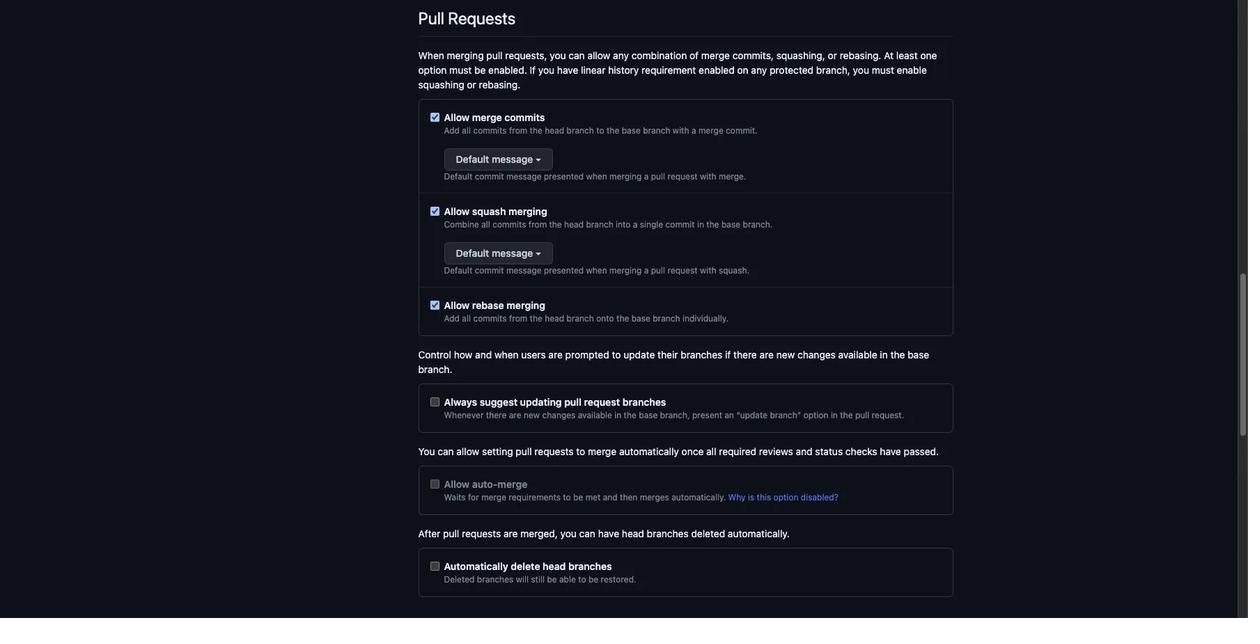 Task type: locate. For each thing, give the bounding box(es) containing it.
branch left onto
[[567, 314, 594, 324]]

presented inside default message default commit message presented when merging a pull request with squash.
[[544, 266, 584, 276]]

1 vertical spatial branch,
[[660, 410, 690, 421]]

all down squash
[[482, 220, 491, 230]]

with for merging
[[700, 266, 717, 276]]

default message button for merge
[[444, 148, 553, 171]]

1 must from the left
[[450, 64, 472, 76]]

message
[[492, 153, 533, 165], [507, 171, 542, 182], [492, 247, 533, 259], [507, 266, 542, 276]]

0 vertical spatial add
[[444, 125, 460, 136]]

merged,
[[521, 528, 558, 540]]

1 default message button from the top
[[444, 148, 553, 171]]

changes inside control how and when users are prompted to update their branches if there are new changes available in the base branch.
[[798, 349, 836, 361]]

commits down allow squash merging
[[493, 220, 526, 230]]

there
[[734, 349, 757, 361], [486, 410, 507, 421]]

with left merge.
[[700, 171, 717, 182]]

1 horizontal spatial available
[[839, 349, 878, 361]]

the inside control how and when users are prompted to update their branches if there are new changes available in the base branch.
[[891, 349, 906, 361]]

0 vertical spatial changes
[[798, 349, 836, 361]]

0 horizontal spatial rebasing.
[[479, 79, 521, 91]]

combine
[[444, 220, 479, 230]]

add up how
[[444, 314, 460, 324]]

control
[[418, 349, 452, 361]]

the down allow merge commits
[[530, 125, 543, 136]]

0 horizontal spatial must
[[450, 64, 472, 76]]

0 vertical spatial commit
[[475, 171, 504, 182]]

presented inside the default message default commit message presented when merging a pull request with merge.
[[544, 171, 584, 182]]

new right if
[[777, 349, 795, 361]]

all for merge
[[462, 125, 471, 136]]

1 vertical spatial there
[[486, 410, 507, 421]]

0 vertical spatial branch.
[[743, 220, 773, 230]]

available down "always suggest updating pull request branches"
[[578, 410, 612, 421]]

rebase
[[472, 300, 504, 311]]

you
[[550, 49, 566, 61], [539, 64, 555, 76], [853, 64, 870, 76], [561, 528, 577, 540]]

Always suggest updating pull request branches checkbox
[[430, 398, 439, 407]]

0 horizontal spatial or
[[467, 79, 476, 91]]

branches down automatically
[[477, 575, 514, 585]]

2 horizontal spatial have
[[880, 446, 902, 458]]

can inside when merging pull requests, you can allow any combination of merge commits, squashing, or rebasing.         at least one option must be enabled.         if you have linear history requirement enabled on any protected branch, you must enable squashing or rebasing.
[[569, 49, 585, 61]]

always suggest updating pull request branches
[[444, 397, 667, 408]]

presented for allow squash merging
[[544, 266, 584, 276]]

4 allow from the top
[[444, 479, 470, 491]]

branch left into
[[586, 220, 614, 230]]

commit for commits
[[475, 171, 504, 182]]

1 horizontal spatial allow
[[588, 49, 611, 61]]

the up automatically
[[624, 410, 637, 421]]

pull right updating
[[565, 397, 582, 408]]

0 vertical spatial or
[[828, 49, 838, 61]]

when inside control how and when users are prompted to update their branches if there are new changes available in the base branch.
[[495, 349, 519, 361]]

1 horizontal spatial branch.
[[743, 220, 773, 230]]

be inside when merging pull requests, you can allow any combination of merge commits, squashing, or rebasing.         at least one option must be enabled.         if you have linear history requirement enabled on any protected branch, you must enable squashing or rebasing.
[[475, 64, 486, 76]]

2 vertical spatial when
[[495, 349, 519, 361]]

requests up automatically
[[462, 528, 501, 540]]

branch
[[567, 125, 594, 136], [643, 125, 671, 136], [586, 220, 614, 230], [567, 314, 594, 324], [653, 314, 681, 324]]

from
[[509, 125, 528, 136], [529, 220, 547, 230], [509, 314, 528, 324]]

a
[[692, 125, 697, 136], [644, 171, 649, 182], [633, 220, 638, 230], [644, 266, 649, 276]]

a for default message default commit message presented when merging a pull request with merge.
[[644, 171, 649, 182]]

0 vertical spatial request
[[668, 171, 698, 182]]

1 allow from the top
[[444, 111, 470, 123]]

be left met on the bottom
[[574, 493, 583, 503]]

0 horizontal spatial allow
[[457, 446, 480, 458]]

request for allow squash merging
[[668, 266, 698, 276]]

1 horizontal spatial new
[[777, 349, 795, 361]]

pull
[[418, 8, 445, 28]]

branch. inside pull requests element
[[743, 220, 773, 230]]

of
[[690, 49, 699, 61]]

and right met on the bottom
[[603, 493, 618, 503]]

add for allow merge commits
[[444, 125, 460, 136]]

1 vertical spatial presented
[[544, 266, 584, 276]]

must up squashing
[[450, 64, 472, 76]]

have
[[557, 64, 579, 76], [880, 446, 902, 458], [598, 528, 620, 540]]

1 add from the top
[[444, 125, 460, 136]]

combine all commits from the head branch into a single commit in the base branch.
[[444, 220, 773, 230]]

a inside default message default commit message presented when merging a pull request with squash.
[[644, 266, 649, 276]]

commits down allow merge commits
[[473, 125, 507, 136]]

0 vertical spatial and
[[475, 349, 492, 361]]

changes
[[798, 349, 836, 361], [543, 410, 576, 421]]

0 horizontal spatial and
[[475, 349, 492, 361]]

the up the users
[[530, 314, 543, 324]]

default message button down allow merge commits
[[444, 148, 553, 171]]

branch, left present
[[660, 410, 690, 421]]

merging right "when" at the top left of page
[[447, 49, 484, 61]]

in right single
[[698, 220, 705, 230]]

a left commit.
[[692, 125, 697, 136]]

2 horizontal spatial option
[[804, 410, 829, 421]]

message up allow rebase merging
[[507, 266, 542, 276]]

a right into
[[633, 220, 638, 230]]

in inside pull requests element
[[698, 220, 705, 230]]

head up default message default commit message presented when merging a pull request with squash.
[[565, 220, 584, 230]]

allow right allow rebase merging checkbox
[[444, 300, 470, 311]]

branch, down squashing,
[[817, 64, 851, 76]]

presented down "add all commits from the head branch to the base branch with a merge commit."
[[544, 171, 584, 182]]

0 horizontal spatial changes
[[543, 410, 576, 421]]

have inside when merging pull requests, you can allow any combination of merge commits, squashing, or rebasing.         at least one option must be enabled.         if you have linear history requirement enabled on any protected branch, you must enable squashing or rebasing.
[[557, 64, 579, 76]]

from down allow rebase merging
[[509, 314, 528, 324]]

commit
[[475, 171, 504, 182], [666, 220, 695, 230], [475, 266, 504, 276]]

1 vertical spatial add
[[444, 314, 460, 324]]

all for squash
[[482, 220, 491, 230]]

enabled
[[699, 64, 735, 76]]

when inside default message default commit message presented when merging a pull request with squash.
[[586, 266, 607, 276]]

squashing,
[[777, 49, 826, 61]]

0 vertical spatial with
[[673, 125, 690, 136]]

when for commits
[[586, 171, 607, 182]]

request left squash.
[[668, 266, 698, 276]]

request inside default message default commit message presented when merging a pull request with squash.
[[668, 266, 698, 276]]

history
[[609, 64, 639, 76]]

merging right squash
[[509, 206, 548, 217]]

merging
[[447, 49, 484, 61], [610, 171, 642, 182], [509, 206, 548, 217], [610, 266, 642, 276], [507, 300, 546, 311]]

1 vertical spatial from
[[529, 220, 547, 230]]

0 vertical spatial option
[[418, 64, 447, 76]]

0 vertical spatial can
[[569, 49, 585, 61]]

allow inside when merging pull requests, you can allow any combination of merge commits, squashing, or rebasing.         at least one option must be enabled.         if you have linear history requirement enabled on any protected branch, you must enable squashing or rebasing.
[[588, 49, 611, 61]]

rebasing.
[[840, 49, 882, 61], [479, 79, 521, 91]]

merge inside when merging pull requests, you can allow any combination of merge commits, squashing, or rebasing.         at least one option must be enabled.         if you have linear history requirement enabled on any protected branch, you must enable squashing or rebasing.
[[702, 49, 730, 61]]

allow for allow auto-merge
[[444, 479, 470, 491]]

branches
[[681, 349, 723, 361], [623, 397, 667, 408], [647, 528, 689, 540], [569, 561, 612, 573], [477, 575, 514, 585]]

in up status
[[831, 410, 838, 421]]

2 vertical spatial commit
[[475, 266, 504, 276]]

in
[[698, 220, 705, 230], [880, 349, 888, 361], [615, 410, 622, 421], [831, 410, 838, 421]]

1 vertical spatial any
[[752, 64, 767, 76]]

branch for allow merge commits
[[567, 125, 594, 136]]

2 must from the left
[[872, 64, 895, 76]]

to left update
[[612, 349, 621, 361]]

an
[[725, 410, 735, 421]]

with for commits
[[700, 171, 717, 182]]

pull down single
[[651, 266, 666, 276]]

request left merge.
[[668, 171, 698, 182]]

can down met on the bottom
[[580, 528, 596, 540]]

rebasing. down the enabled.
[[479, 79, 521, 91]]

changes up branch"
[[798, 349, 836, 361]]

2 default message button from the top
[[444, 243, 553, 265]]

default up rebase
[[444, 266, 473, 276]]

allow squash merging
[[444, 206, 548, 217]]

1 horizontal spatial automatically.
[[728, 528, 790, 540]]

with left squash.
[[700, 266, 717, 276]]

have down met on the bottom
[[598, 528, 620, 540]]

0 vertical spatial branch,
[[817, 64, 851, 76]]

a up single
[[644, 171, 649, 182]]

commits down if in the top left of the page
[[505, 111, 545, 123]]

0 vertical spatial have
[[557, 64, 579, 76]]

branch.
[[743, 220, 773, 230], [418, 364, 453, 376]]

all down allow rebase merging
[[462, 314, 471, 324]]

0 horizontal spatial automatically.
[[672, 493, 726, 503]]

merging inside the default message default commit message presented when merging a pull request with merge.
[[610, 171, 642, 182]]

1 horizontal spatial option
[[774, 493, 799, 503]]

the up the default message default commit message presented when merging a pull request with merge.
[[607, 125, 620, 136]]

there down suggest
[[486, 410, 507, 421]]

option right this
[[774, 493, 799, 503]]

0 horizontal spatial branch.
[[418, 364, 453, 376]]

allow merge commits
[[444, 111, 545, 123]]

Allow auto-merge checkbox
[[430, 480, 439, 489]]

to up the default message default commit message presented when merging a pull request with merge.
[[597, 125, 605, 136]]

commit.
[[726, 125, 758, 136]]

commit inside the default message default commit message presented when merging a pull request with merge.
[[475, 171, 504, 182]]

2 vertical spatial option
[[774, 493, 799, 503]]

all down allow merge commits
[[462, 125, 471, 136]]

0 vertical spatial rebasing.
[[840, 49, 882, 61]]

1 horizontal spatial any
[[752, 64, 767, 76]]

automatically delete head branches
[[444, 561, 612, 573]]

available inside control how and when users are prompted to update their branches if there are new changes available in the base branch.
[[839, 349, 878, 361]]

after pull requests are merged, you can have head branches deleted automatically.
[[418, 528, 790, 540]]

allow for allow merge commits
[[444, 111, 470, 123]]

1 vertical spatial requests
[[462, 528, 501, 540]]

rebasing. left at
[[840, 49, 882, 61]]

when inside the default message default commit message presented when merging a pull request with merge.
[[586, 171, 607, 182]]

automatically
[[619, 446, 679, 458]]

from for squash
[[529, 220, 547, 230]]

be
[[475, 64, 486, 76], [574, 493, 583, 503], [547, 575, 557, 585], [589, 575, 599, 585]]

with inside default message default commit message presented when merging a pull request with squash.
[[700, 266, 717, 276]]

from for merge
[[509, 125, 528, 136]]

merge down allow auto-merge
[[482, 493, 507, 503]]

with inside the default message default commit message presented when merging a pull request with merge.
[[700, 171, 717, 182]]

available up 'request.'
[[839, 349, 878, 361]]

branch. up squash.
[[743, 220, 773, 230]]

0 horizontal spatial available
[[578, 410, 612, 421]]

a inside the default message default commit message presented when merging a pull request with merge.
[[644, 171, 649, 182]]

1 vertical spatial branch.
[[418, 364, 453, 376]]

from down allow squash merging
[[529, 220, 547, 230]]

1 vertical spatial option
[[804, 410, 829, 421]]

can up linear
[[569, 49, 585, 61]]

deleted branches will still be able to be restored.
[[444, 575, 637, 585]]

squash
[[472, 206, 506, 217]]

1 vertical spatial default message button
[[444, 243, 553, 265]]

allow
[[588, 49, 611, 61], [457, 446, 480, 458]]

must down at
[[872, 64, 895, 76]]

1 vertical spatial new
[[524, 410, 540, 421]]

2 vertical spatial have
[[598, 528, 620, 540]]

any up 'history'
[[613, 49, 629, 61]]

are
[[549, 349, 563, 361], [760, 349, 774, 361], [509, 410, 522, 421], [504, 528, 518, 540]]

branches inside control how and when users are prompted to update their branches if there are new changes available in the base branch.
[[681, 349, 723, 361]]

1 vertical spatial or
[[467, 79, 476, 91]]

when down combine all commits from the head branch into a single commit in the base branch.
[[586, 266, 607, 276]]

pull inside default message default commit message presented when merging a pull request with squash.
[[651, 266, 666, 276]]

0 vertical spatial any
[[613, 49, 629, 61]]

automatically. up deleted
[[672, 493, 726, 503]]

1 presented from the top
[[544, 171, 584, 182]]

individually.
[[683, 314, 729, 324]]

branch"
[[770, 410, 802, 421]]

merge left commit.
[[699, 125, 724, 136]]

add
[[444, 125, 460, 136], [444, 314, 460, 324]]

default message button down allow squash merging
[[444, 243, 553, 265]]

0 horizontal spatial have
[[557, 64, 579, 76]]

you right requests,
[[550, 49, 566, 61]]

present
[[693, 410, 723, 421]]

0 horizontal spatial new
[[524, 410, 540, 421]]

0 vertical spatial requests
[[535, 446, 574, 458]]

presented
[[544, 171, 584, 182], [544, 266, 584, 276]]

2 vertical spatial from
[[509, 314, 528, 324]]

1 vertical spatial request
[[668, 266, 698, 276]]

pull right the after
[[443, 528, 459, 540]]

2 presented from the top
[[544, 266, 584, 276]]

3 allow from the top
[[444, 300, 470, 311]]

in up 'request.'
[[880, 349, 888, 361]]

1 vertical spatial have
[[880, 446, 902, 458]]

1 horizontal spatial or
[[828, 49, 838, 61]]

are right if
[[760, 349, 774, 361]]

there inside control how and when users are prompted to update their branches if there are new changes available in the base branch.
[[734, 349, 757, 361]]

allow
[[444, 111, 470, 123], [444, 206, 470, 217], [444, 300, 470, 311], [444, 479, 470, 491]]

presented up add all commits from the head branch onto the base branch individually.
[[544, 266, 584, 276]]

1 horizontal spatial changes
[[798, 349, 836, 361]]

and
[[475, 349, 492, 361], [796, 446, 813, 458], [603, 493, 618, 503]]

merge left automatically
[[588, 446, 617, 458]]

head up the default message default commit message presented when merging a pull request with merge.
[[545, 125, 565, 136]]

whenever there are new changes available in the base branch, present an "update branch" option in the pull request.
[[444, 410, 905, 421]]

automatically.
[[672, 493, 726, 503], [728, 528, 790, 540]]

merging inside when merging pull requests, you can allow any combination of merge commits, squashing, or rebasing.         at least one option must be enabled.         if you have linear history requirement enabled on any protected branch, you must enable squashing or rebasing.
[[447, 49, 484, 61]]

0 vertical spatial new
[[777, 349, 795, 361]]

pull up the enabled.
[[487, 49, 503, 61]]

all
[[462, 125, 471, 136], [482, 220, 491, 230], [462, 314, 471, 324], [707, 446, 717, 458]]

2 horizontal spatial and
[[796, 446, 813, 458]]

branch up the default message default commit message presented when merging a pull request with merge.
[[567, 125, 594, 136]]

commit inside default message default commit message presented when merging a pull request with squash.
[[475, 266, 504, 276]]

2 allow from the top
[[444, 206, 470, 217]]

if
[[725, 349, 731, 361]]

head up the users
[[545, 314, 565, 324]]

merge
[[702, 49, 730, 61], [472, 111, 502, 123], [699, 125, 724, 136], [588, 446, 617, 458], [498, 479, 528, 491], [482, 493, 507, 503]]

and right how
[[475, 349, 492, 361]]

add for allow rebase merging
[[444, 314, 460, 324]]

option
[[418, 64, 447, 76], [804, 410, 829, 421], [774, 493, 799, 503]]

onto
[[597, 314, 614, 324]]

0 horizontal spatial option
[[418, 64, 447, 76]]

how
[[454, 349, 473, 361]]

1 horizontal spatial and
[[603, 493, 618, 503]]

to down "always suggest updating pull request branches"
[[577, 446, 586, 458]]

allow auto-merge
[[444, 479, 530, 491]]

0 vertical spatial automatically.
[[672, 493, 726, 503]]

allow up linear
[[588, 49, 611, 61]]

branch,
[[817, 64, 851, 76], [660, 410, 690, 421]]

you right merged, at the bottom of page
[[561, 528, 577, 540]]

there right if
[[734, 349, 757, 361]]

have left linear
[[557, 64, 579, 76]]

delete
[[511, 561, 540, 573]]

head for allow squash merging
[[565, 220, 584, 230]]

requests
[[448, 8, 516, 28]]

1 vertical spatial with
[[700, 171, 717, 182]]

0 vertical spatial allow
[[588, 49, 611, 61]]

able
[[560, 575, 576, 585]]

2 add from the top
[[444, 314, 460, 324]]

option right branch"
[[804, 410, 829, 421]]

Allow merge commits checkbox
[[430, 113, 439, 122]]

2 vertical spatial with
[[700, 266, 717, 276]]

protected
[[770, 64, 814, 76]]

0 vertical spatial from
[[509, 125, 528, 136]]

default message button
[[444, 148, 553, 171], [444, 243, 553, 265]]

1 horizontal spatial branch,
[[817, 64, 851, 76]]

0 vertical spatial presented
[[544, 171, 584, 182]]

0 vertical spatial available
[[839, 349, 878, 361]]

changes down "always suggest updating pull request branches"
[[543, 410, 576, 421]]

pull inside when merging pull requests, you can allow any combination of merge commits, squashing, or rebasing.         at least one option must be enabled.         if you have linear history requirement enabled on any protected branch, you must enable squashing or rebasing.
[[487, 49, 503, 61]]

a for default message default commit message presented when merging a pull request with squash.
[[644, 266, 649, 276]]

1 horizontal spatial there
[[734, 349, 757, 361]]

0 vertical spatial when
[[586, 171, 607, 182]]

0 vertical spatial default message button
[[444, 148, 553, 171]]

1 vertical spatial when
[[586, 266, 607, 276]]

0 vertical spatial there
[[734, 349, 757, 361]]

1 vertical spatial rebasing.
[[479, 79, 521, 91]]

allow left setting
[[457, 446, 480, 458]]

1 horizontal spatial must
[[872, 64, 895, 76]]

head
[[545, 125, 565, 136], [565, 220, 584, 230], [545, 314, 565, 324], [622, 528, 645, 540], [543, 561, 566, 573]]

request inside the default message default commit message presented when merging a pull request with merge.
[[668, 171, 698, 182]]

0 horizontal spatial there
[[486, 410, 507, 421]]



Task type: describe. For each thing, give the bounding box(es) containing it.
checks
[[846, 446, 878, 458]]

Automatically delete head branches checkbox
[[430, 562, 439, 571]]

"update
[[737, 410, 768, 421]]

merge.
[[719, 171, 747, 182]]

are left merged, at the bottom of page
[[504, 528, 518, 540]]

presented for allow merge commits
[[544, 171, 584, 182]]

linear
[[581, 64, 606, 76]]

Allow squash merging checkbox
[[430, 207, 439, 216]]

request.
[[872, 410, 905, 421]]

this
[[757, 493, 772, 503]]

update
[[624, 349, 655, 361]]

you
[[418, 446, 435, 458]]

least
[[897, 49, 918, 61]]

the up squash.
[[707, 220, 720, 230]]

option inside when merging pull requests, you can allow any combination of merge commits, squashing, or rebasing.         at least one option must be enabled.         if you have linear history requirement enabled on any protected branch, you must enable squashing or rebasing.
[[418, 64, 447, 76]]

option for waits for merge requirements to be met and then merges automatically. why is this option disabled?
[[774, 493, 799, 503]]

branch, inside when merging pull requests, you can allow any combination of merge commits, squashing, or rebasing.         at least one option must be enabled.         if you have linear history requirement enabled on any protected branch, you must enable squashing or rebasing.
[[817, 64, 851, 76]]

pull right setting
[[516, 446, 532, 458]]

2 vertical spatial can
[[580, 528, 596, 540]]

reviews
[[759, 446, 794, 458]]

why
[[729, 493, 746, 503]]

default message default commit message presented when merging a pull request with merge.
[[444, 153, 747, 182]]

whenever
[[444, 410, 484, 421]]

required
[[719, 446, 757, 458]]

merging inside default message default commit message presented when merging a pull request with squash.
[[610, 266, 642, 276]]

add all commits from the head branch to the base branch with a merge commit.
[[444, 125, 758, 136]]

merging right rebase
[[507, 300, 546, 311]]

waits
[[444, 493, 466, 503]]

default down combine
[[456, 247, 489, 259]]

you right if in the top left of the page
[[539, 64, 555, 76]]

default down allow merge commits
[[456, 153, 489, 165]]

pull left 'request.'
[[856, 410, 870, 421]]

head for allow rebase merging
[[545, 314, 565, 324]]

merge down the enabled.
[[472, 111, 502, 123]]

in up automatically
[[615, 410, 622, 421]]

be left restored.
[[589, 575, 599, 585]]

pull requests
[[418, 8, 516, 28]]

you can allow setting pull requests to merge automatically once all required reviews and status checks have passed.
[[418, 446, 939, 458]]

message up allow squash merging
[[507, 171, 542, 182]]

are right the users
[[549, 349, 563, 361]]

into
[[616, 220, 631, 230]]

commits for add all commits from the head branch to the base branch with a merge commit.
[[473, 125, 507, 136]]

at
[[884, 49, 894, 61]]

disabled?
[[801, 493, 839, 503]]

2 vertical spatial and
[[603, 493, 618, 503]]

suggest
[[480, 397, 518, 408]]

0 horizontal spatial branch,
[[660, 410, 690, 421]]

default message default commit message presented when merging a pull request with squash.
[[444, 247, 750, 276]]

to inside pull requests element
[[597, 125, 605, 136]]

default message button for squash
[[444, 243, 553, 265]]

deleted
[[444, 575, 475, 585]]

auto-
[[472, 479, 498, 491]]

a for combine all commits from the head branch into a single commit in the base branch.
[[633, 220, 638, 230]]

combination
[[632, 49, 687, 61]]

on
[[738, 64, 749, 76]]

option for whenever there are new changes available in the base branch, present an "update branch" option in the pull request.
[[804, 410, 829, 421]]

head for allow merge commits
[[545, 125, 565, 136]]

head up able
[[543, 561, 566, 573]]

branch for allow rebase merging
[[567, 314, 594, 324]]

0 horizontal spatial requests
[[462, 528, 501, 540]]

branch up their
[[653, 314, 681, 324]]

always
[[444, 397, 477, 408]]

1 horizontal spatial have
[[598, 528, 620, 540]]

request for allow merge commits
[[668, 171, 698, 182]]

1 vertical spatial commit
[[666, 220, 695, 230]]

enabled.
[[489, 64, 527, 76]]

then
[[620, 493, 638, 503]]

message down allow merge commits
[[492, 153, 533, 165]]

base inside control how and when users are prompted to update their branches if there are new changes available in the base branch.
[[908, 349, 930, 361]]

requests,
[[505, 49, 547, 61]]

1 vertical spatial allow
[[457, 446, 480, 458]]

allow rebase merging
[[444, 300, 546, 311]]

still
[[531, 575, 545, 585]]

squash.
[[719, 266, 750, 276]]

branches up whenever there are new changes available in the base branch, present an "update branch" option in the pull request.
[[623, 397, 667, 408]]

branch for allow squash merging
[[586, 220, 614, 230]]

all for rebase
[[462, 314, 471, 324]]

the up checks
[[841, 410, 853, 421]]

the up default message default commit message presented when merging a pull request with squash.
[[549, 220, 562, 230]]

updating
[[520, 397, 562, 408]]

you left enable
[[853, 64, 870, 76]]

pull requests element
[[419, 99, 953, 325]]

all right the once
[[707, 446, 717, 458]]

passed.
[[904, 446, 939, 458]]

new inside control how and when users are prompted to update their branches if there are new changes available in the base branch.
[[777, 349, 795, 361]]

for
[[468, 493, 479, 503]]

commits,
[[733, 49, 774, 61]]

commits for combine all commits from the head branch into a single commit in the base branch.
[[493, 220, 526, 230]]

branch down requirement
[[643, 125, 671, 136]]

merge up requirements
[[498, 479, 528, 491]]

requirement
[[642, 64, 696, 76]]

automatically
[[444, 561, 509, 573]]

be right still
[[547, 575, 557, 585]]

waits for merge requirements to be met and then merges automatically. why is this option disabled?
[[444, 493, 839, 503]]

pull inside the default message default commit message presented when merging a pull request with merge.
[[651, 171, 666, 182]]

commits for add all commits from the head branch onto the base branch individually.
[[473, 314, 507, 324]]

after
[[418, 528, 441, 540]]

allow for allow rebase merging
[[444, 300, 470, 311]]

prompted
[[566, 349, 610, 361]]

Allow rebase merging checkbox
[[430, 301, 439, 310]]

the right onto
[[617, 314, 630, 324]]

1 horizontal spatial requests
[[535, 446, 574, 458]]

their
[[658, 349, 678, 361]]

merges
[[640, 493, 670, 503]]

0 horizontal spatial any
[[613, 49, 629, 61]]

branches down merges
[[647, 528, 689, 540]]

1 horizontal spatial rebasing.
[[840, 49, 882, 61]]

users
[[522, 349, 546, 361]]

to left met on the bottom
[[563, 493, 571, 503]]

1 vertical spatial automatically.
[[728, 528, 790, 540]]

from for rebase
[[509, 314, 528, 324]]

why is this option disabled? link
[[729, 493, 839, 503]]

in inside control how and when users are prompted to update their branches if there are new changes available in the base branch.
[[880, 349, 888, 361]]

default up squash
[[444, 171, 473, 182]]

2 vertical spatial request
[[584, 397, 620, 408]]

commits for allow merge commits
[[505, 111, 545, 123]]

to right able
[[579, 575, 586, 585]]

when merging pull requests, you can allow any combination of merge commits, squashing, or rebasing.         at least one option must be enabled.         if you have linear history requirement enabled on any protected branch, you must enable squashing or rebasing.
[[418, 49, 938, 91]]

met
[[586, 493, 601, 503]]

is
[[748, 493, 755, 503]]

restored.
[[601, 575, 637, 585]]

1 vertical spatial changes
[[543, 410, 576, 421]]

1 vertical spatial can
[[438, 446, 454, 458]]

and inside control how and when users are prompted to update their branches if there are new changes available in the base branch.
[[475, 349, 492, 361]]

setting
[[482, 446, 513, 458]]

when for merging
[[586, 266, 607, 276]]

control how and when users are prompted to update their branches if there are new changes available in the base branch.
[[418, 349, 930, 376]]

1 vertical spatial and
[[796, 446, 813, 458]]

branches up able
[[569, 561, 612, 573]]

add all commits from the head branch onto the base branch individually.
[[444, 314, 729, 324]]

1 vertical spatial available
[[578, 410, 612, 421]]

when
[[418, 49, 444, 61]]

once
[[682, 446, 704, 458]]

enable
[[897, 64, 927, 76]]

allow for allow squash merging
[[444, 206, 470, 217]]

head down then
[[622, 528, 645, 540]]

branch. inside control how and when users are prompted to update their branches if there are new changes available in the base branch.
[[418, 364, 453, 376]]

single
[[640, 220, 664, 230]]

squashing
[[418, 79, 465, 91]]

commit for merging
[[475, 266, 504, 276]]

status
[[816, 446, 843, 458]]

will
[[516, 575, 529, 585]]

are down suggest
[[509, 410, 522, 421]]

deleted
[[692, 528, 726, 540]]

if
[[530, 64, 536, 76]]

message down allow squash merging
[[492, 247, 533, 259]]

requirements
[[509, 493, 561, 503]]

to inside control how and when users are prompted to update their branches if there are new changes available in the base branch.
[[612, 349, 621, 361]]

one
[[921, 49, 938, 61]]



Task type: vqa. For each thing, say whether or not it's contained in the screenshot.
bottommost 'there'
yes



